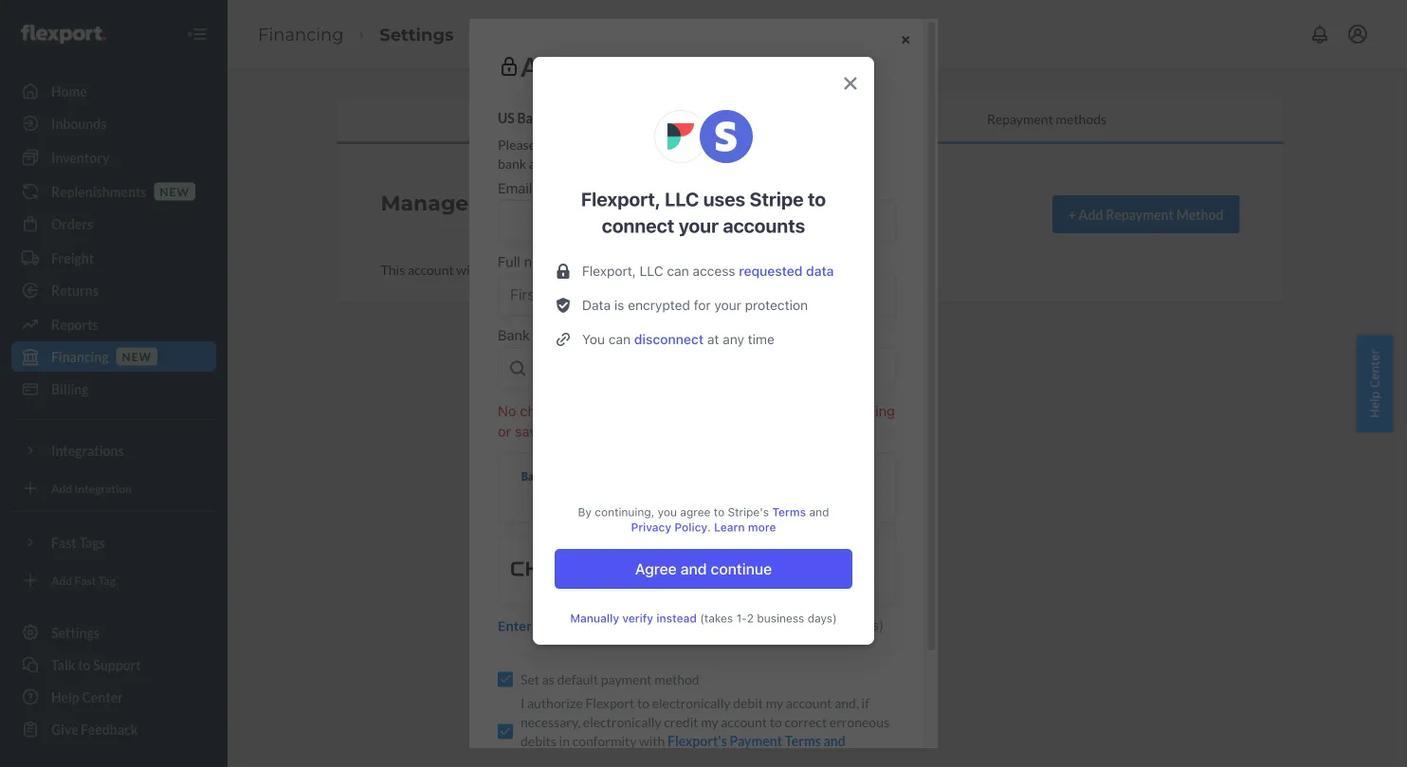 Task type: describe. For each thing, give the bounding box(es) containing it.
0 horizontal spatial account
[[721, 714, 767, 731]]

name
[[686, 136, 718, 152]]

payment for method
[[574, 50, 680, 82]]

necessary,
[[520, 714, 580, 731]]

match
[[747, 136, 783, 152]]

correct
[[784, 714, 827, 731]]

account.
[[528, 155, 578, 171]]

account
[[550, 110, 600, 126]]

full
[[665, 136, 683, 152]]

your
[[847, 136, 873, 152]]

and,
[[834, 695, 859, 712]]

i
[[520, 695, 524, 712]]

help center button
[[1357, 335, 1393, 432]]

erroneous
[[829, 714, 889, 731]]

bank
[[497, 155, 526, 171]]

and inside please provide the email and full name that match what is on your bank account.
[[641, 136, 662, 152]]

set as default payment method
[[520, 672, 699, 688]]

none checkbox inside add payment method dialog
[[497, 672, 513, 687]]

if
[[861, 695, 869, 712]]

please provide the email and full name that match what is on your bank account.
[[497, 136, 873, 171]]

email
[[607, 136, 638, 152]]

1 vertical spatial to
[[769, 714, 782, 731]]

us bank account
[[497, 110, 600, 126]]

add payment method dialog
[[469, 19, 924, 767]]

default
[[557, 672, 598, 688]]

and inside 'flexport's payment terms and conditions'
[[823, 733, 845, 750]]

as
[[542, 672, 554, 688]]

1 vertical spatial electronically
[[583, 714, 661, 731]]

help center
[[1366, 349, 1383, 418]]

bank
[[517, 110, 547, 126]]

none checkbox inside add payment method dialog
[[497, 724, 513, 740]]



Task type: vqa. For each thing, say whether or not it's contained in the screenshot.
rightmost 'Help Center'
no



Task type: locate. For each thing, give the bounding box(es) containing it.
0 vertical spatial my
[[765, 695, 783, 712]]

method
[[685, 50, 779, 82]]

to
[[637, 695, 649, 712], [769, 714, 782, 731]]

electronically down flexport
[[583, 714, 661, 731]]

center
[[1366, 349, 1383, 388]]

0 vertical spatial electronically
[[652, 695, 730, 712]]

add
[[520, 50, 569, 82]]

that
[[721, 136, 745, 152]]

account up correct
[[786, 695, 832, 712]]

1 horizontal spatial and
[[823, 733, 845, 750]]

0 horizontal spatial and
[[641, 136, 662, 152]]

help
[[1366, 391, 1383, 418]]

debit
[[733, 695, 763, 712]]

my right debit
[[765, 695, 783, 712]]

1 horizontal spatial account
[[786, 695, 832, 712]]

0 vertical spatial and
[[641, 136, 662, 152]]

method
[[654, 672, 699, 688]]

flexport's payment terms and conditions link
[[520, 733, 845, 767]]

conditions
[[520, 752, 585, 767]]

1 horizontal spatial my
[[765, 695, 783, 712]]

payment inside 'flexport's payment terms and conditions'
[[729, 733, 782, 750]]

0 vertical spatial to
[[637, 695, 649, 712]]

1 vertical spatial my
[[700, 714, 718, 731]]

payment up account
[[574, 50, 680, 82]]

terms
[[785, 733, 821, 750]]

and
[[641, 136, 662, 152], [823, 733, 845, 750]]

1 horizontal spatial to
[[769, 714, 782, 731]]

my up flexport's
[[700, 714, 718, 731]]

payment down debit
[[729, 733, 782, 750]]

payment for terms
[[729, 733, 782, 750]]

payment
[[574, 50, 680, 82], [729, 733, 782, 750]]

0 horizontal spatial my
[[700, 714, 718, 731]]

None checkbox
[[497, 672, 513, 687]]

the
[[585, 136, 604, 152]]

1 vertical spatial payment
[[729, 733, 782, 750]]

us
[[497, 110, 514, 126]]

0 horizontal spatial payment
[[574, 50, 680, 82]]

set
[[520, 672, 539, 688]]

please
[[497, 136, 535, 152]]

1 vertical spatial account
[[721, 714, 767, 731]]

is
[[818, 136, 827, 152]]

1 vertical spatial and
[[823, 733, 845, 750]]

on
[[829, 136, 844, 152]]

provide
[[538, 136, 582, 152]]

in
[[559, 733, 569, 750]]

0 vertical spatial account
[[786, 695, 832, 712]]

to left correct
[[769, 714, 782, 731]]

flexport's payment terms and conditions
[[520, 733, 845, 767]]

authorize
[[527, 695, 582, 712]]

i authorize flexport to electronically debit my account and, if necessary, electronically credit my account to correct erroneous debits in conformity with
[[520, 695, 889, 750]]

1 horizontal spatial payment
[[729, 733, 782, 750]]

electronically
[[652, 695, 730, 712], [583, 714, 661, 731]]

conformity
[[572, 733, 636, 750]]

with
[[639, 733, 665, 750]]

add payment method
[[520, 50, 779, 82]]

payment
[[601, 672, 651, 688]]

and down the erroneous
[[823, 733, 845, 750]]

electronically up 'credit'
[[652, 695, 730, 712]]

credit
[[664, 714, 698, 731]]

what
[[786, 136, 815, 152]]

flexport's
[[667, 733, 727, 750]]

and left full
[[641, 136, 662, 152]]

None checkbox
[[497, 724, 513, 740]]

account down debit
[[721, 714, 767, 731]]

0 vertical spatial payment
[[574, 50, 680, 82]]

0 horizontal spatial to
[[637, 695, 649, 712]]

close image
[[901, 34, 909, 46]]

debits
[[520, 733, 556, 750]]

to down payment
[[637, 695, 649, 712]]

my
[[765, 695, 783, 712], [700, 714, 718, 731]]

flexport
[[585, 695, 634, 712]]

account
[[786, 695, 832, 712], [721, 714, 767, 731]]



